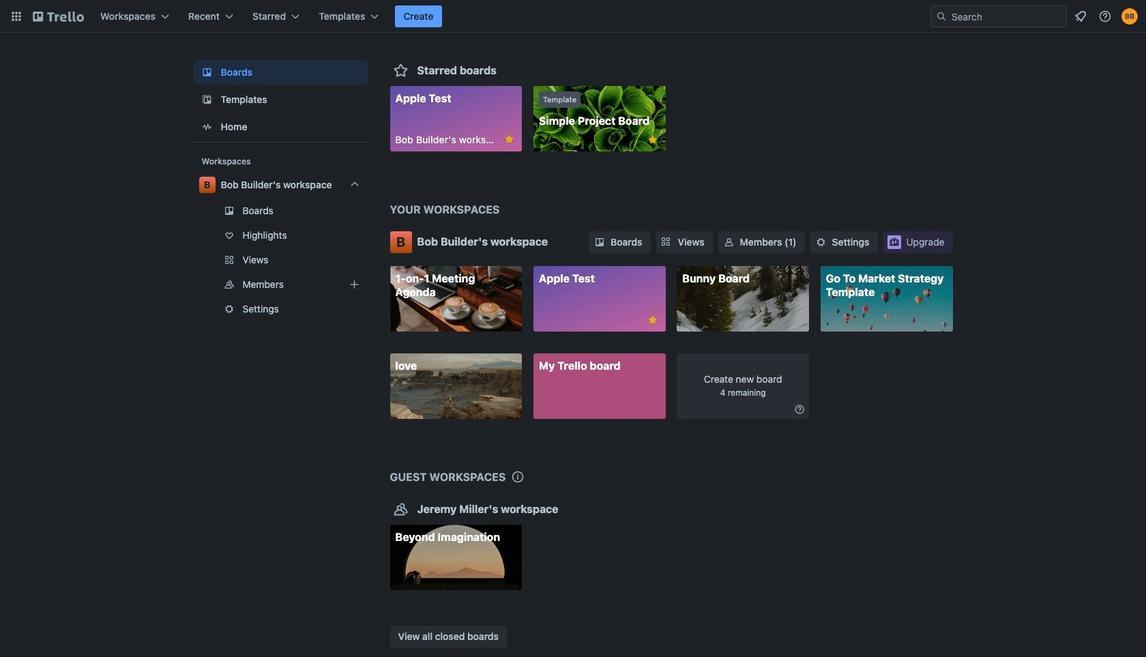 Task type: describe. For each thing, give the bounding box(es) containing it.
2 horizontal spatial sm image
[[815, 235, 828, 249]]

click to unstar this board. it will be removed from your starred list. image
[[503, 133, 516, 145]]

back to home image
[[33, 5, 84, 27]]

0 notifications image
[[1073, 8, 1090, 25]]

Search field
[[948, 6, 1067, 27]]

bob builder (bobbuilder40) image
[[1122, 8, 1139, 25]]

open information menu image
[[1099, 10, 1113, 23]]

1 click to unstar this board. it will be removed from your starred list. image from the top
[[647, 134, 659, 146]]

primary element
[[0, 0, 1147, 33]]



Task type: locate. For each thing, give the bounding box(es) containing it.
board image
[[199, 64, 215, 81]]

click to unstar this board. it will be removed from your starred list. image
[[647, 134, 659, 146], [647, 314, 659, 326]]

1 vertical spatial click to unstar this board. it will be removed from your starred list. image
[[647, 314, 659, 326]]

home image
[[199, 119, 215, 135]]

0 vertical spatial click to unstar this board. it will be removed from your starred list. image
[[647, 134, 659, 146]]

1 horizontal spatial sm image
[[793, 403, 807, 416]]

2 click to unstar this board. it will be removed from your starred list. image from the top
[[647, 314, 659, 326]]

search image
[[937, 11, 948, 22]]

0 horizontal spatial sm image
[[723, 235, 736, 249]]

sm image
[[723, 235, 736, 249], [815, 235, 828, 249], [793, 403, 807, 416]]

template board image
[[199, 91, 215, 108]]

add image
[[346, 276, 363, 293]]

sm image
[[593, 235, 607, 249]]



Task type: vqa. For each thing, say whether or not it's contained in the screenshot.
Search field
yes



